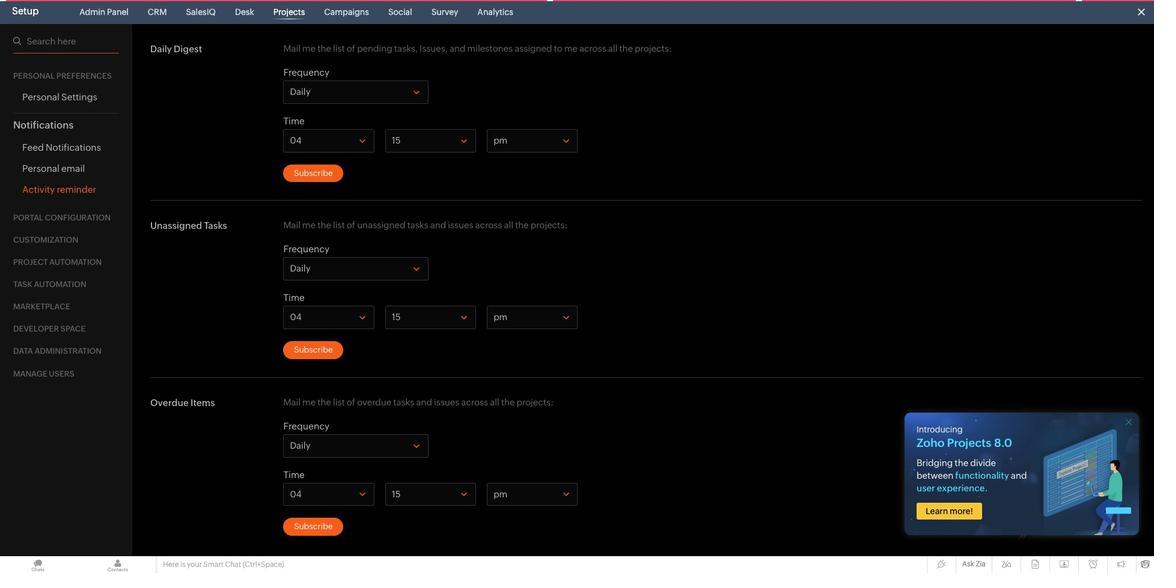 Task type: locate. For each thing, give the bounding box(es) containing it.
chat
[[225, 561, 241, 569]]

social
[[388, 7, 412, 17]]

admin panel link
[[75, 0, 133, 24]]

analytics link
[[473, 0, 518, 24]]

social link
[[384, 0, 417, 24]]

your
[[187, 561, 202, 569]]

desk link
[[230, 0, 259, 24]]

contacts image
[[80, 557, 156, 574]]

here is your smart chat (ctrl+space)
[[163, 561, 284, 569]]

projects link
[[269, 0, 310, 24]]

crm
[[148, 7, 167, 17]]

campaigns link
[[319, 0, 374, 24]]

admin panel
[[80, 7, 129, 17]]

is
[[180, 561, 186, 569]]

zia
[[976, 560, 986, 569]]

projects
[[273, 7, 305, 17]]

smart
[[203, 561, 224, 569]]

campaigns
[[324, 7, 369, 17]]



Task type: describe. For each thing, give the bounding box(es) containing it.
crm link
[[143, 0, 172, 24]]

(ctrl+space)
[[243, 561, 284, 569]]

here
[[163, 561, 179, 569]]

desk
[[235, 7, 254, 17]]

analytics
[[478, 7, 513, 17]]

panel
[[107, 7, 129, 17]]

ask
[[962, 560, 975, 569]]

salesiq
[[186, 7, 216, 17]]

ask zia
[[962, 560, 986, 569]]

salesiq link
[[181, 0, 221, 24]]

chats image
[[0, 557, 76, 574]]

admin
[[80, 7, 105, 17]]

survey
[[431, 7, 458, 17]]

setup
[[12, 5, 39, 17]]

survey link
[[427, 0, 463, 24]]



